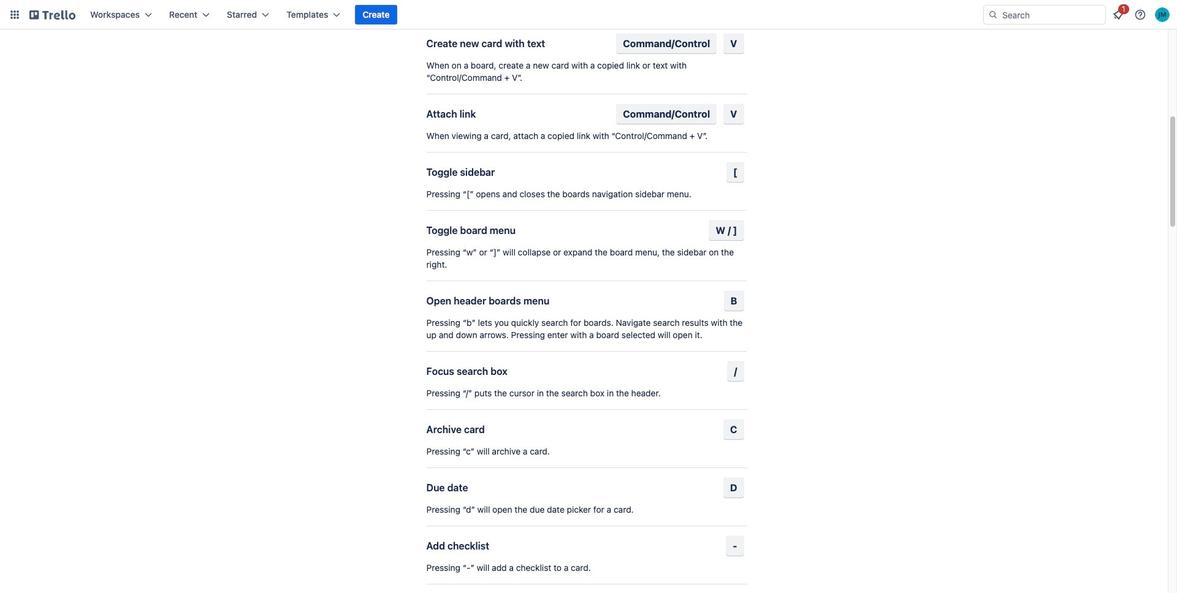 Task type: vqa. For each thing, say whether or not it's contained in the screenshot.
sm image in THE MAKE TEMPLATE link
no



Task type: locate. For each thing, give the bounding box(es) containing it.
jeremy miller (jeremymiller198) image
[[1156, 7, 1171, 22]]

open information menu image
[[1135, 9, 1147, 21]]

back to home image
[[29, 5, 75, 25]]



Task type: describe. For each thing, give the bounding box(es) containing it.
Search field
[[999, 6, 1106, 23]]

primary element
[[0, 0, 1178, 29]]

1 notification image
[[1112, 7, 1126, 22]]

search image
[[989, 10, 999, 20]]



